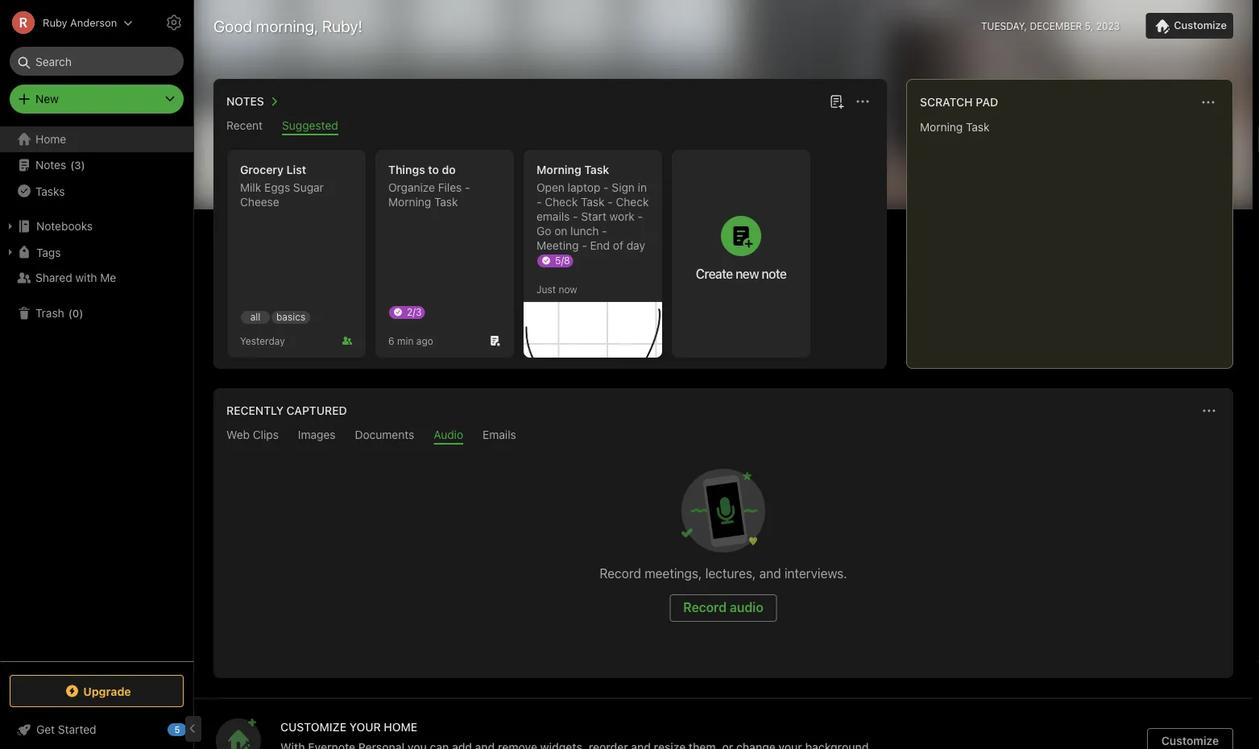 Task type: describe. For each thing, give the bounding box(es) containing it.
shared with me link
[[0, 265, 193, 291]]

december
[[1030, 20, 1083, 31]]

all
[[250, 312, 261, 323]]

tags
[[36, 246, 61, 259]]

documents tab
[[355, 428, 415, 445]]

Help and Learning task checklist field
[[0, 717, 193, 743]]

- up work
[[608, 195, 613, 209]]

basics
[[276, 312, 306, 323]]

expand tags image
[[4, 246, 17, 259]]

pad
[[976, 96, 999, 109]]

5
[[174, 725, 180, 735]]

ruby anderson
[[43, 17, 117, 29]]

web clips
[[226, 428, 279, 442]]

expand notebooks image
[[4, 220, 17, 233]]

- up lunch
[[573, 210, 578, 223]]

recently
[[226, 404, 284, 418]]

documents
[[355, 428, 415, 442]]

tags button
[[0, 239, 193, 265]]

just
[[537, 284, 556, 295]]

work
[[610, 210, 635, 223]]

audio tab
[[434, 428, 464, 445]]

6 min ago
[[388, 335, 433, 347]]

more actions field for scratch pad
[[1198, 91, 1220, 114]]

tasks
[[35, 184, 65, 198]]

cheese
[[240, 195, 279, 209]]

create new note
[[696, 266, 787, 281]]

tasks button
[[0, 178, 193, 204]]

suggested tab
[[282, 119, 338, 135]]

audio tab panel
[[214, 445, 1234, 679]]

- inside things to do organize files - morning task
[[465, 181, 470, 194]]

notes button
[[223, 92, 284, 111]]

shared
[[35, 271, 72, 285]]

meetings,
[[645, 566, 702, 582]]

get
[[36, 723, 55, 737]]

new
[[736, 266, 759, 281]]

min
[[397, 335, 414, 347]]

of
[[613, 239, 624, 252]]

record audio button
[[670, 595, 778, 622]]

audio
[[730, 600, 764, 615]]

( for notes
[[70, 159, 74, 171]]

tuesday,
[[982, 20, 1028, 31]]

recently captured
[[226, 404, 347, 418]]

go
[[537, 224, 552, 238]]

get started
[[36, 723, 96, 737]]

suggested
[[282, 119, 338, 132]]

recent
[[226, 119, 263, 132]]

- up end
[[602, 224, 607, 238]]

home
[[384, 721, 418, 734]]

shared with me
[[35, 271, 116, 285]]

customize
[[280, 721, 347, 734]]

2 check from the left
[[616, 195, 649, 209]]

ruby!
[[322, 16, 363, 35]]

now
[[559, 284, 578, 295]]

morning inside things to do organize files - morning task
[[388, 195, 431, 209]]

click to collapse image
[[187, 720, 199, 739]]

images
[[298, 428, 336, 442]]

suggested tab panel
[[214, 135, 887, 369]]

things
[[388, 163, 425, 177]]

notebooks link
[[0, 214, 193, 239]]

scratch pad
[[920, 96, 999, 109]]

images tab
[[298, 428, 336, 445]]

trash ( 0 )
[[35, 307, 83, 320]]

) for notes
[[81, 159, 85, 171]]

home link
[[0, 127, 193, 152]]

started
[[58, 723, 96, 737]]

organize
[[388, 181, 435, 194]]

morning inside morning task open laptop - sign in - check task - check emails - start work - go on lunch - meeting - end of day
[[537, 163, 582, 177]]

anderson
[[70, 17, 117, 29]]

upgrade
[[83, 685, 131, 698]]

Account field
[[0, 6, 133, 39]]

home
[[35, 133, 66, 146]]

good morning, ruby!
[[214, 16, 363, 35]]

web clips tab
[[226, 428, 279, 445]]

clips
[[253, 428, 279, 442]]

lunch
[[571, 224, 599, 238]]

with
[[75, 271, 97, 285]]

0 vertical spatial customize
[[1175, 19, 1228, 31]]

to
[[428, 163, 439, 177]]

interviews.
[[785, 566, 848, 582]]

5/8
[[555, 255, 570, 266]]

grocery list milk eggs sugar cheese
[[240, 163, 324, 209]]

on
[[555, 224, 568, 238]]

notebooks
[[36, 220, 93, 233]]

more actions field for recently captured
[[1199, 400, 1221, 422]]

good
[[214, 16, 252, 35]]

ago
[[417, 335, 433, 347]]

do
[[442, 163, 456, 177]]

- right work
[[638, 210, 643, 223]]

captured
[[287, 404, 347, 418]]

- down lunch
[[582, 239, 587, 252]]

web
[[226, 428, 250, 442]]

0 horizontal spatial more actions image
[[854, 92, 873, 111]]



Task type: vqa. For each thing, say whether or not it's contained in the screenshot.
) in the Trash ( 0 )
yes



Task type: locate. For each thing, give the bounding box(es) containing it.
0 vertical spatial notes
[[226, 95, 264, 108]]

more actions image
[[854, 92, 873, 111], [1199, 93, 1219, 112]]

morning down organize on the top
[[388, 195, 431, 209]]

thumbnail image
[[524, 302, 663, 358]]

record for record meetings, lectures, and interviews.
[[600, 566, 641, 582]]

( inside trash ( 0 )
[[68, 307, 72, 319]]

0 horizontal spatial notes
[[35, 158, 66, 172]]

task inside things to do organize files - morning task
[[434, 195, 458, 209]]

1 vertical spatial customize
[[1162, 735, 1220, 748]]

None search field
[[21, 47, 172, 76]]

more actions image inside field
[[1199, 93, 1219, 112]]

emails
[[483, 428, 516, 442]]

new button
[[10, 85, 184, 114]]

new
[[35, 92, 59, 106]]

check
[[545, 195, 578, 209], [616, 195, 649, 209]]

notes for notes ( 3 )
[[35, 158, 66, 172]]

3
[[74, 159, 81, 171]]

2023
[[1097, 20, 1121, 31]]

1 vertical spatial notes
[[35, 158, 66, 172]]

notes
[[226, 95, 264, 108], [35, 158, 66, 172]]

) down home link
[[81, 159, 85, 171]]

- down 'open'
[[537, 195, 542, 209]]

files
[[438, 181, 462, 194]]

2 tab list from the top
[[217, 428, 1231, 445]]

morning,
[[256, 16, 318, 35]]

notes up recent
[[226, 95, 264, 108]]

emails
[[537, 210, 570, 223]]

sugar
[[293, 181, 324, 194]]

0 vertical spatial tab list
[[217, 119, 884, 135]]

ruby
[[43, 17, 67, 29]]

settings image
[[164, 13, 184, 32]]

0
[[72, 307, 79, 319]]

tab list for recently captured
[[217, 428, 1231, 445]]

) right trash
[[79, 307, 83, 319]]

1 vertical spatial customize button
[[1148, 729, 1234, 750]]

note
[[762, 266, 787, 281]]

) inside notes ( 3 )
[[81, 159, 85, 171]]

list
[[287, 163, 306, 177]]

task up start
[[581, 195, 605, 209]]

in
[[638, 181, 647, 194]]

- right files
[[465, 181, 470, 194]]

tab list containing web clips
[[217, 428, 1231, 445]]

morning up 'open'
[[537, 163, 582, 177]]

0 horizontal spatial morning
[[388, 195, 431, 209]]

grocery
[[240, 163, 284, 177]]

milk
[[240, 181, 261, 194]]

0 vertical spatial customize button
[[1146, 13, 1234, 39]]

5,
[[1085, 20, 1094, 31]]

record down record meetings, lectures, and interviews. in the bottom of the page
[[684, 600, 727, 615]]

audio
[[434, 428, 464, 442]]

create
[[696, 266, 733, 281]]

tree containing home
[[0, 127, 193, 661]]

sign
[[612, 181, 635, 194]]

record
[[600, 566, 641, 582], [684, 600, 727, 615]]

0 horizontal spatial check
[[545, 195, 578, 209]]

notes for notes
[[226, 95, 264, 108]]

open
[[537, 181, 565, 194]]

1 tab list from the top
[[217, 119, 884, 135]]

) inside trash ( 0 )
[[79, 307, 83, 319]]

day
[[627, 239, 646, 252]]

More actions field
[[852, 90, 875, 113], [1198, 91, 1220, 114], [1199, 400, 1221, 422]]

( down home link
[[70, 159, 74, 171]]

0 vertical spatial record
[[600, 566, 641, 582]]

1 vertical spatial morning
[[388, 195, 431, 209]]

your
[[350, 721, 381, 734]]

lectures,
[[706, 566, 756, 582]]

create new note button
[[672, 150, 811, 358]]

notes inside button
[[226, 95, 264, 108]]

record inside button
[[684, 600, 727, 615]]

recent tab
[[226, 119, 263, 135]]

1 vertical spatial tab list
[[217, 428, 1231, 445]]

things to do organize files - morning task
[[388, 163, 470, 209]]

1 horizontal spatial notes
[[226, 95, 264, 108]]

0 horizontal spatial record
[[600, 566, 641, 582]]

scratch
[[920, 96, 973, 109]]

1 horizontal spatial record
[[684, 600, 727, 615]]

1 vertical spatial )
[[79, 307, 83, 319]]

me
[[100, 271, 116, 285]]

notes down home
[[35, 158, 66, 172]]

morning task open laptop - sign in - check task - check emails - start work - go on lunch - meeting - end of day
[[537, 163, 649, 252]]

record for record audio
[[684, 600, 727, 615]]

start
[[581, 210, 607, 223]]

check down sign
[[616, 195, 649, 209]]

1 vertical spatial record
[[684, 600, 727, 615]]

1 horizontal spatial more actions image
[[1199, 93, 1219, 112]]

2/3
[[407, 306, 422, 318]]

more actions image
[[1200, 401, 1219, 421]]

0 vertical spatial )
[[81, 159, 85, 171]]

( inside notes ( 3 )
[[70, 159, 74, 171]]

record meetings, lectures, and interviews.
[[600, 566, 848, 582]]

trash
[[35, 307, 64, 320]]

customize button
[[1146, 13, 1234, 39], [1148, 729, 1234, 750]]

) for trash
[[79, 307, 83, 319]]

customize your home
[[280, 721, 418, 734]]

task
[[585, 163, 610, 177], [434, 195, 458, 209], [581, 195, 605, 209]]

tuesday, december 5, 2023
[[982, 20, 1121, 31]]

laptop
[[568, 181, 601, 194]]

customize
[[1175, 19, 1228, 31], [1162, 735, 1220, 748]]

1 horizontal spatial morning
[[537, 163, 582, 177]]

scratch pad button
[[917, 93, 999, 112]]

yesterday
[[240, 335, 285, 347]]

morning
[[537, 163, 582, 177], [388, 195, 431, 209]]

0 vertical spatial (
[[70, 159, 74, 171]]

just now
[[537, 284, 578, 295]]

record audio
[[684, 600, 764, 615]]

notes inside "tree"
[[35, 158, 66, 172]]

6
[[388, 335, 395, 347]]

recently captured button
[[223, 401, 347, 421]]

( for trash
[[68, 307, 72, 319]]

( right trash
[[68, 307, 72, 319]]

tab list for notes
[[217, 119, 884, 135]]

meeting
[[537, 239, 579, 252]]

)
[[81, 159, 85, 171], [79, 307, 83, 319]]

emails tab
[[483, 428, 516, 445]]

notes ( 3 )
[[35, 158, 85, 172]]

- left sign
[[604, 181, 609, 194]]

(
[[70, 159, 74, 171], [68, 307, 72, 319]]

1 vertical spatial (
[[68, 307, 72, 319]]

end
[[590, 239, 610, 252]]

eggs
[[264, 181, 290, 194]]

1 check from the left
[[545, 195, 578, 209]]

tab list containing recent
[[217, 119, 884, 135]]

record left meetings,
[[600, 566, 641, 582]]

task down files
[[434, 195, 458, 209]]

task up 'laptop' in the top left of the page
[[585, 163, 610, 177]]

and
[[760, 566, 782, 582]]

1 horizontal spatial check
[[616, 195, 649, 209]]

tree
[[0, 127, 193, 661]]

Search text field
[[21, 47, 172, 76]]

upgrade button
[[10, 675, 184, 708]]

Start writing… text field
[[920, 120, 1232, 355]]

check up emails
[[545, 195, 578, 209]]

tab list
[[217, 119, 884, 135], [217, 428, 1231, 445]]

0 vertical spatial morning
[[537, 163, 582, 177]]



